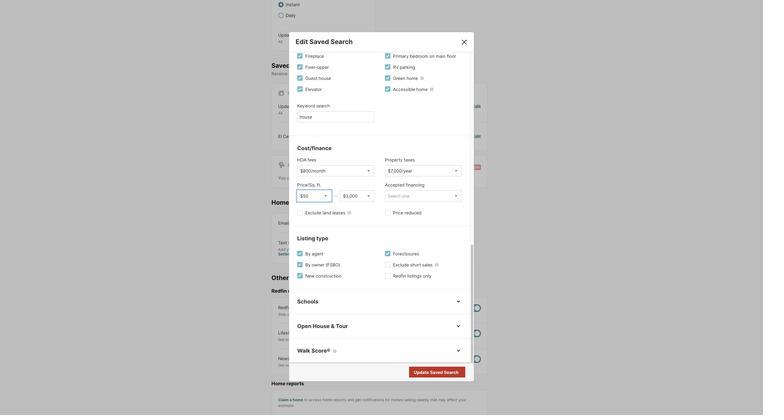 Task type: locate. For each thing, give the bounding box(es) containing it.
list box down ft.
[[297, 191, 331, 202]]

preferred
[[359, 71, 378, 77]]

list box down financing
[[385, 191, 462, 202]]

1 update types all from the top
[[278, 32, 306, 44]]

2 update types all from the top
[[278, 104, 306, 115]]

walk
[[297, 348, 310, 354]]

exclude for exclude short sales
[[393, 262, 409, 268]]

on right based
[[342, 71, 347, 77]]

sale
[[298, 91, 308, 96]]

0 horizontal spatial &
[[297, 331, 299, 336]]

newsletter
[[278, 356, 301, 361]]

1 horizontal spatial exclude
[[393, 262, 409, 268]]

house
[[319, 76, 331, 81]]

0 vertical spatial for
[[377, 175, 383, 181]]

1 get from the top
[[278, 338, 285, 342]]

1 vertical spatial search
[[316, 103, 330, 109]]

& left tour
[[331, 323, 335, 330]]

edit saved search element
[[296, 38, 454, 46]]

1 vertical spatial search
[[444, 370, 459, 375]]

1 horizontal spatial notifications
[[362, 398, 384, 402]]

1 vertical spatial agent
[[320, 356, 331, 361]]

2 by from the top
[[305, 262, 311, 268]]

0 vertical spatial in
[[322, 247, 326, 252]]

1 horizontal spatial in
[[342, 363, 345, 368]]

0 horizontal spatial a
[[290, 398, 292, 402]]

list box
[[297, 165, 374, 176], [385, 165, 462, 176], [297, 191, 331, 202], [340, 191, 374, 202], [385, 191, 462, 202]]

& inside lifestyle & tips get local insights, home improvement tips, style and design resources.
[[297, 331, 299, 336]]

0 vertical spatial for
[[288, 91, 297, 96]]

0 vertical spatial &
[[331, 323, 335, 330]]

0 horizontal spatial searches
[[292, 62, 320, 69]]

home left tours
[[271, 199, 289, 206]]

1 vertical spatial on
[[342, 71, 347, 77]]

get down newsletter
[[278, 363, 285, 368]]

for inside to access home reports and get notifications for homes selling nearby that may affect your estimate.
[[385, 398, 390, 402]]

for for notifications
[[385, 398, 390, 402]]

1 vertical spatial for
[[288, 162, 297, 168]]

0 horizontal spatial on
[[307, 312, 311, 317]]

other emails
[[271, 274, 310, 282]]

1 vertical spatial update types all
[[278, 104, 306, 115]]

tour
[[336, 323, 348, 330]]

agent up latest
[[320, 356, 331, 361]]

real
[[353, 363, 360, 368]]

search left 'green'
[[379, 71, 393, 77]]

claim a home
[[278, 398, 303, 402]]

and right home,
[[410, 312, 417, 317]]

types down daily
[[294, 32, 306, 38]]

1 vertical spatial local
[[405, 363, 413, 368]]

0 vertical spatial no
[[431, 134, 436, 139]]

reports up claim a home
[[287, 381, 304, 387]]

exclude down "foreclosures"
[[393, 262, 409, 268]]

1 horizontal spatial searches
[[324, 175, 343, 181]]

stay
[[278, 312, 286, 317]]

open house & tour link
[[297, 322, 462, 330]]

agent.
[[447, 312, 459, 317], [427, 363, 438, 368]]

style
[[355, 338, 364, 342]]

list box up financing
[[385, 165, 462, 176]]

1 all from the top
[[278, 39, 283, 44]]

2 vertical spatial edit button
[[473, 133, 481, 140]]

0 horizontal spatial agent.
[[427, 363, 438, 368]]

on left main
[[429, 54, 435, 59]]

home
[[271, 199, 289, 206], [271, 381, 285, 387]]

1 horizontal spatial no
[[437, 370, 443, 376]]

redfin up "update saved search"
[[414, 363, 426, 368]]

& left 'tips'
[[297, 331, 299, 336]]

update saved search
[[414, 370, 459, 375]]

0 horizontal spatial notifications
[[302, 71, 327, 77]]

searches left while
[[324, 175, 343, 181]]

1 vertical spatial all
[[278, 111, 283, 115]]

notifications down fixer-upper
[[302, 71, 327, 77]]

0 vertical spatial a
[[395, 312, 397, 317]]

1 vertical spatial home
[[271, 381, 285, 387]]

0 vertical spatial emails
[[438, 134, 451, 139]]

email
[[278, 220, 289, 226]]

el
[[278, 134, 282, 139]]

affect
[[447, 398, 457, 402]]

update left no results
[[414, 370, 429, 375]]

on inside saved searches receive timely notifications based on your preferred search filters.
[[342, 71, 347, 77]]

your inside to access home reports and get notifications for homes selling nearby that may affect your estimate.
[[458, 398, 466, 402]]

0 horizontal spatial local
[[286, 338, 294, 342]]

1 horizontal spatial on
[[342, 71, 347, 77]]

0 horizontal spatial exclude
[[305, 210, 321, 216]]

update types all
[[278, 32, 306, 44], [278, 104, 306, 115]]

newsletter from my agent get notified about the latest trends in the real estate market from your local redfin agent.
[[278, 356, 438, 368]]

redfin for redfin listings only
[[393, 273, 406, 279]]

update types all down for sale
[[278, 104, 306, 115]]

0 vertical spatial searches
[[292, 62, 320, 69]]

0 vertical spatial update types all
[[278, 32, 306, 44]]

and inside to access home reports and get notifications for homes selling nearby that may affect your estimate.
[[347, 398, 354, 402]]

agent. up "update saved search"
[[427, 363, 438, 368]]

based
[[329, 71, 341, 77]]

1 vertical spatial searches
[[324, 175, 343, 181]]

0 horizontal spatial the
[[312, 363, 318, 368]]

0 vertical spatial types
[[294, 32, 306, 38]]

your right market
[[396, 363, 404, 368]]

0 vertical spatial by
[[305, 251, 311, 257]]

reports left get
[[333, 398, 346, 402]]

from
[[302, 356, 311, 361], [387, 363, 395, 368]]

exclude
[[305, 210, 321, 216], [393, 262, 409, 268]]

and right tools
[[337, 312, 344, 317]]

or
[[383, 312, 386, 317]]

1 home from the top
[[271, 199, 289, 206]]

your
[[349, 71, 358, 77], [287, 247, 294, 252], [396, 363, 404, 368], [458, 398, 466, 402]]

1 horizontal spatial local
[[405, 363, 413, 368]]

exclude for exclude land leases
[[305, 210, 321, 216]]

0 horizontal spatial for
[[377, 175, 383, 181]]

timely
[[289, 71, 301, 77]]

home
[[407, 76, 418, 81], [416, 87, 428, 92], [311, 338, 321, 342], [293, 398, 303, 402], [322, 398, 332, 402]]

market
[[373, 363, 386, 368]]

1 horizontal spatial &
[[331, 323, 335, 330]]

to left access
[[304, 398, 308, 402]]

redfin inside edit saved search dialog
[[393, 273, 406, 279]]

price/sq.
[[297, 182, 316, 188]]

2 horizontal spatial to
[[370, 312, 374, 317]]

saved
[[310, 38, 329, 46], [271, 62, 290, 69], [310, 175, 322, 181], [430, 370, 443, 375]]

results
[[444, 370, 458, 376]]

home up accessible home
[[407, 76, 418, 81]]

edit for middle edit button
[[473, 104, 481, 109]]

saved left results
[[430, 370, 443, 375]]

search
[[331, 38, 353, 46], [444, 370, 459, 375]]

search for edit saved search
[[331, 38, 353, 46]]

redfin up stay
[[278, 305, 291, 310]]

edit inside edit saved search dialog
[[296, 38, 308, 46]]

1 vertical spatial reports
[[333, 398, 346, 402]]

1 horizontal spatial a
[[395, 312, 397, 317]]

all down 'daily' 'radio'
[[278, 39, 283, 44]]

1 vertical spatial emails
[[290, 274, 310, 282]]

& inside open house & tour link
[[331, 323, 335, 330]]

0 vertical spatial notifications
[[302, 71, 327, 77]]

1 by from the top
[[305, 251, 311, 257]]

0 vertical spatial on
[[429, 54, 435, 59]]

local
[[286, 338, 294, 342], [405, 363, 413, 368]]

1 vertical spatial notifications
[[362, 398, 384, 402]]

agent inside edit saved search dialog
[[312, 251, 323, 257]]

list box for property taxes
[[385, 165, 462, 176]]

only
[[423, 273, 431, 279]]

0 vertical spatial agent
[[312, 251, 323, 257]]

redfin for redfin updates
[[271, 288, 287, 294]]

for
[[377, 175, 383, 181], [385, 398, 390, 402]]

agent. right an
[[447, 312, 459, 317]]

leases
[[332, 210, 345, 216]]

1 horizontal spatial the
[[346, 363, 352, 368]]

list box up ft.
[[297, 165, 374, 176]]

accepted
[[385, 182, 405, 188]]

no emails
[[431, 134, 451, 139]]

tips
[[301, 331, 308, 336]]

2 all from the top
[[278, 111, 283, 115]]

1 vertical spatial &
[[297, 331, 299, 336]]

1 vertical spatial for
[[385, 398, 390, 402]]

1 for from the top
[[288, 91, 297, 96]]

1 horizontal spatial search
[[444, 370, 459, 375]]

list box down while
[[340, 191, 374, 202]]

fees
[[308, 157, 316, 163]]

open house & tour
[[297, 323, 348, 330]]

edit saved search dialog
[[289, 0, 474, 382]]

from up about at the bottom of page
[[302, 356, 311, 361]]

1 types from the top
[[294, 32, 306, 38]]

your left preferred
[[349, 71, 358, 77]]

saved up ft.
[[310, 175, 322, 181]]

your right affect
[[458, 398, 466, 402]]

for left rentals
[[377, 175, 383, 181]]

1 vertical spatial update
[[278, 104, 293, 109]]

on
[[429, 54, 435, 59], [342, 71, 347, 77], [307, 312, 311, 317]]

1 vertical spatial edit button
[[473, 103, 481, 116]]

in right trends on the left bottom of page
[[342, 363, 345, 368]]

1 horizontal spatial to
[[304, 398, 308, 402]]

settings
[[278, 252, 294, 256]]

notifications right get
[[362, 398, 384, 402]]

and left get
[[347, 398, 354, 402]]

the
[[312, 363, 318, 368], [346, 363, 352, 368]]

green home
[[393, 76, 418, 81]]

1 vertical spatial from
[[387, 363, 395, 368]]

for rent
[[288, 162, 309, 168]]

searches down fireplace
[[292, 62, 320, 69]]

0 vertical spatial search
[[379, 71, 393, 77]]

price/sq. ft.
[[297, 182, 321, 188]]

keyword
[[297, 103, 315, 109]]

update saved search button
[[409, 367, 465, 378]]

1 vertical spatial get
[[278, 363, 285, 368]]

in
[[322, 247, 326, 252], [342, 363, 345, 368]]

None checkbox
[[464, 304, 481, 312], [464, 330, 481, 338], [464, 356, 481, 363], [464, 304, 481, 312], [464, 330, 481, 338], [464, 356, 481, 363]]

2 vertical spatial on
[[307, 312, 311, 317]]

0 horizontal spatial in
[[322, 247, 326, 252]]

edit for edit saved search
[[296, 38, 308, 46]]

0 horizontal spatial no
[[431, 134, 436, 139]]

green
[[393, 76, 405, 81]]

0 vertical spatial reports
[[287, 381, 304, 387]]

listings
[[407, 273, 422, 279]]

in right number
[[322, 247, 326, 252]]

for left sale on the top left
[[288, 91, 297, 96]]

agent inside newsletter from my agent get notified about the latest trends in the real estate market from your local redfin agent.
[[320, 356, 331, 361]]

update types all down daily
[[278, 32, 306, 44]]

1 horizontal spatial from
[[387, 363, 395, 368]]

2 home from the top
[[271, 381, 285, 387]]

1 vertical spatial by
[[305, 262, 311, 268]]

saved up "receive" in the top of the page
[[271, 62, 290, 69]]

on right date
[[307, 312, 311, 317]]

1 horizontal spatial agent.
[[447, 312, 459, 317]]

types
[[294, 32, 306, 38], [294, 104, 306, 109]]

notifications
[[302, 71, 327, 77], [362, 398, 384, 402]]

type
[[316, 235, 328, 242]]

types for middle edit button
[[294, 104, 306, 109]]

trends
[[330, 363, 341, 368]]

home up claim
[[271, 381, 285, 387]]

a right the sell
[[395, 312, 397, 317]]

1 horizontal spatial search
[[379, 71, 393, 77]]

search up e.g. office, balcony, modern text field
[[316, 103, 330, 109]]

claim a home link
[[278, 398, 303, 402]]

edit saved search
[[296, 38, 353, 46]]

to left 'buy'
[[370, 312, 374, 317]]

the left real
[[346, 363, 352, 368]]

to
[[293, 312, 296, 317], [370, 312, 374, 317], [304, 398, 308, 402]]

types for edit button to the top
[[294, 32, 306, 38]]

to right the up
[[293, 312, 296, 317]]

update down 'daily' 'radio'
[[278, 32, 293, 38]]

2 for from the top
[[288, 162, 297, 168]]

1 horizontal spatial for
[[385, 398, 390, 402]]

and right style at left bottom
[[365, 338, 371, 342]]

for left hoa
[[288, 162, 297, 168]]

0 vertical spatial get
[[278, 338, 285, 342]]

daily
[[286, 13, 296, 18]]

search inside button
[[444, 370, 459, 375]]

claim
[[278, 398, 289, 402]]

buy
[[375, 312, 382, 317]]

0 vertical spatial search
[[331, 38, 353, 46]]

from right market
[[387, 363, 395, 368]]

1 vertical spatial types
[[294, 104, 306, 109]]

1 horizontal spatial reports
[[333, 398, 346, 402]]

home right accessible
[[416, 87, 428, 92]]

agent up owner
[[312, 251, 323, 257]]

redfin down the other
[[271, 288, 287, 294]]

guest
[[305, 76, 317, 81]]

1 vertical spatial agent.
[[427, 363, 438, 368]]

0 vertical spatial local
[[286, 338, 294, 342]]

searches inside saved searches receive timely notifications based on your preferred search filters.
[[292, 62, 320, 69]]

2 vertical spatial update
[[414, 370, 429, 375]]

2 horizontal spatial on
[[429, 54, 435, 59]]

saved inside saved searches receive timely notifications based on your preferred search filters.
[[271, 62, 290, 69]]

schools link
[[297, 298, 462, 306]]

a up the estimate. at the left bottom of page
[[290, 398, 292, 402]]

update for edit button to the top
[[278, 32, 293, 38]]

features,
[[345, 312, 361, 317]]

0 horizontal spatial from
[[302, 356, 311, 361]]

1 vertical spatial exclude
[[393, 262, 409, 268]]

on inside redfin news stay up to date on redfin's tools and features, how to buy or sell a home, and connect with an agent.
[[307, 312, 311, 317]]

0 horizontal spatial emails
[[290, 274, 310, 282]]

update types all for middle edit button
[[278, 104, 306, 115]]

guest house
[[305, 76, 331, 81]]

for left 'homes'
[[385, 398, 390, 402]]

1 vertical spatial no
[[437, 370, 443, 376]]

home up walk score®
[[311, 338, 321, 342]]

2 the from the left
[[346, 363, 352, 368]]

agent. inside redfin news stay up to date on redfin's tools and features, how to buy or sell a home, and connect with an agent.
[[447, 312, 459, 317]]

2 get from the top
[[278, 363, 285, 368]]

exclude left "land"
[[305, 210, 321, 216]]

get down lifestyle
[[278, 338, 285, 342]]

phone
[[295, 247, 307, 252]]

emails for other emails
[[290, 274, 310, 282]]

redfin
[[393, 273, 406, 279], [271, 288, 287, 294], [278, 305, 291, 310], [414, 363, 426, 368]]

keyword search
[[297, 103, 330, 109]]

1 horizontal spatial emails
[[438, 134, 451, 139]]

financing
[[406, 182, 424, 188]]

redfin left listings
[[393, 273, 406, 279]]

improvement
[[322, 338, 345, 342]]

all up el
[[278, 111, 283, 115]]

0 horizontal spatial search
[[331, 38, 353, 46]]

no inside no results button
[[437, 370, 443, 376]]

0 vertical spatial update
[[278, 32, 293, 38]]

update down for sale
[[278, 104, 293, 109]]

reports
[[287, 381, 304, 387], [333, 398, 346, 402]]

0 vertical spatial all
[[278, 39, 283, 44]]

0 vertical spatial home
[[271, 199, 289, 206]]

redfin inside redfin news stay up to date on redfin's tools and features, how to buy or sell a home, and connect with an agent.
[[278, 305, 291, 310]]

add your phone number in
[[278, 247, 327, 252]]

0 vertical spatial exclude
[[305, 210, 321, 216]]

edit button
[[360, 32, 368, 44], [473, 103, 481, 116], [473, 133, 481, 140]]

0 horizontal spatial search
[[316, 103, 330, 109]]

all for edit button to the top
[[278, 39, 283, 44]]

0 vertical spatial agent.
[[447, 312, 459, 317]]

1 vertical spatial in
[[342, 363, 345, 368]]

home right access
[[322, 398, 332, 402]]

list box for hoa fees
[[297, 165, 374, 176]]

tours
[[291, 199, 307, 206]]

edit for edit button to the top
[[360, 32, 368, 38]]

the down my
[[312, 363, 318, 368]]

2 types from the top
[[294, 104, 306, 109]]

how
[[362, 312, 369, 317]]

types down for sale
[[294, 104, 306, 109]]



Task type: vqa. For each thing, say whether or not it's contained in the screenshot.
"Listing"
yes



Task type: describe. For each thing, give the bounding box(es) containing it.
(sms)
[[288, 240, 301, 245]]

listing type
[[297, 235, 328, 242]]

test
[[298, 134, 307, 139]]

schools
[[297, 299, 318, 305]]

no results button
[[430, 367, 465, 378]]

add
[[278, 247, 285, 252]]

—
[[334, 194, 338, 198]]

home up the estimate. at the left bottom of page
[[293, 398, 303, 402]]

primary
[[393, 54, 409, 59]]

redfin for redfin news stay up to date on redfin's tools and features, how to buy or sell a home, and connect with an agent.
[[278, 305, 291, 310]]

your inside saved searches receive timely notifications based on your preferred search filters.
[[349, 71, 358, 77]]

rent
[[298, 162, 309, 168]]

notifications inside saved searches receive timely notifications based on your preferred search filters.
[[302, 71, 327, 77]]

in inside newsletter from my agent get notified about the latest trends in the real estate market from your local redfin agent.
[[342, 363, 345, 368]]

updates
[[288, 288, 307, 294]]

text (sms)
[[278, 240, 301, 245]]

local inside lifestyle & tips get local insights, home improvement tips, style and design resources.
[[286, 338, 294, 342]]

on for news
[[307, 312, 311, 317]]

for for for rent
[[288, 162, 297, 168]]

elevator
[[305, 87, 322, 92]]

0 vertical spatial from
[[302, 356, 311, 361]]

el cerrito test 1
[[278, 134, 310, 139]]

create
[[296, 175, 309, 181]]

receive
[[271, 71, 287, 77]]

nearby
[[417, 398, 429, 402]]

main
[[436, 54, 446, 59]]

cerrito
[[283, 134, 297, 139]]

home,
[[398, 312, 409, 317]]

connect
[[418, 312, 432, 317]]

by agent
[[305, 251, 323, 257]]

home inside lifestyle & tips get local insights, home improvement tips, style and design resources.
[[311, 338, 321, 342]]

with
[[433, 312, 441, 317]]

no for no emails
[[431, 134, 436, 139]]

update for middle edit button
[[278, 104, 293, 109]]

my
[[312, 356, 318, 361]]

rv
[[393, 65, 399, 70]]

list box for accepted financing
[[385, 191, 462, 202]]

update inside button
[[414, 370, 429, 375]]

home inside to access home reports and get notifications for homes selling nearby that may affect your estimate.
[[322, 398, 332, 402]]

filters.
[[394, 71, 407, 77]]

notified
[[286, 363, 299, 368]]

your up settings at the bottom
[[287, 247, 294, 252]]

agent. inside newsletter from my agent get notified about the latest trends in the real estate market from your local redfin agent.
[[427, 363, 438, 368]]

listing
[[297, 235, 315, 242]]

redfin listings only
[[393, 273, 431, 279]]

owner
[[312, 262, 324, 268]]

walk score®
[[297, 348, 330, 354]]

0 horizontal spatial reports
[[287, 381, 304, 387]]

redfin updates
[[271, 288, 307, 294]]

a inside redfin news stay up to date on redfin's tools and features, how to buy or sell a home, and connect with an agent.
[[395, 312, 397, 317]]

lifestyle & tips get local insights, home improvement tips, style and design resources.
[[278, 331, 404, 342]]

saved searches receive timely notifications based on your preferred search filters.
[[271, 62, 407, 77]]

account settings link
[[278, 247, 342, 256]]

ft.
[[317, 182, 321, 188]]

on for searches
[[342, 71, 347, 77]]

while
[[344, 175, 355, 181]]

up
[[287, 312, 292, 317]]

by for by agent
[[305, 251, 311, 257]]

your inside newsletter from my agent get notified about the latest trends in the real estate market from your local redfin agent.
[[396, 363, 404, 368]]

bedroom
[[410, 54, 428, 59]]

Daily radio
[[278, 13, 284, 18]]

home tours
[[271, 199, 307, 206]]

searching
[[356, 175, 376, 181]]

date
[[297, 312, 305, 317]]

foreclosures
[[393, 251, 419, 257]]

access
[[309, 398, 321, 402]]

sell
[[387, 312, 393, 317]]

notifications inside to access home reports and get notifications for homes selling nearby that may affect your estimate.
[[362, 398, 384, 402]]

upper
[[317, 65, 329, 70]]

account
[[327, 247, 342, 252]]

to access home reports and get notifications for homes selling nearby that may affect your estimate.
[[278, 398, 466, 408]]

on inside edit saved search dialog
[[429, 54, 435, 59]]

insights,
[[295, 338, 310, 342]]

search inside saved searches receive timely notifications based on your preferred search filters.
[[379, 71, 393, 77]]

and inside lifestyle & tips get local insights, home improvement tips, style and design resources.
[[365, 338, 371, 342]]

get inside newsletter from my agent get notified about the latest trends in the real estate market from your local redfin agent.
[[278, 363, 285, 368]]

Instant radio
[[278, 2, 284, 7]]

about
[[300, 363, 311, 368]]

for for for sale
[[288, 91, 297, 96]]

taxes
[[404, 157, 415, 163]]

home for home reports
[[271, 381, 285, 387]]

cost/finance
[[297, 145, 332, 152]]

may
[[438, 398, 446, 402]]

open
[[297, 323, 311, 330]]

design
[[372, 338, 384, 342]]

update types all for edit button to the top
[[278, 32, 306, 44]]

saved inside button
[[430, 370, 443, 375]]

parking
[[400, 65, 415, 70]]

number
[[308, 247, 321, 252]]

0 vertical spatial edit button
[[360, 32, 368, 44]]

1 vertical spatial a
[[290, 398, 292, 402]]

search for update saved search
[[444, 370, 459, 375]]

home for home tours
[[271, 199, 289, 206]]

to inside to access home reports and get notifications for homes selling nearby that may affect your estimate.
[[304, 398, 308, 402]]

an
[[442, 312, 446, 317]]

score®
[[312, 348, 330, 354]]

saved up fireplace
[[310, 38, 329, 46]]

no for no results
[[437, 370, 443, 376]]

e.g. office, balcony, modern text field
[[300, 114, 372, 120]]

emails for no emails
[[438, 134, 451, 139]]

search inside dialog
[[316, 103, 330, 109]]

new
[[305, 273, 315, 279]]

fixer-upper
[[305, 65, 329, 70]]

account settings
[[278, 247, 342, 256]]

news
[[292, 305, 303, 310]]

local inside newsletter from my agent get notified about the latest trends in the real estate market from your local redfin agent.
[[405, 363, 413, 368]]

instant
[[286, 2, 300, 7]]

1 the from the left
[[312, 363, 318, 368]]

accepted financing
[[385, 182, 424, 188]]

lifestyle
[[278, 331, 295, 336]]

can
[[287, 175, 294, 181]]

by for by owner (fsbo)
[[305, 262, 311, 268]]

by owner (fsbo)
[[305, 262, 340, 268]]

estate
[[361, 363, 372, 368]]

walk score® link
[[297, 347, 462, 355]]

tips,
[[346, 338, 354, 342]]

get inside lifestyle & tips get local insights, home improvement tips, style and design resources.
[[278, 338, 285, 342]]

primary bedroom on main floor
[[393, 54, 456, 59]]

reports inside to access home reports and get notifications for homes selling nearby that may affect your estimate.
[[333, 398, 346, 402]]

latest
[[319, 363, 329, 368]]

rv parking
[[393, 65, 415, 70]]

0 horizontal spatial to
[[293, 312, 296, 317]]

edit for edit button to the bottom
[[473, 134, 481, 139]]

for for searching
[[377, 175, 383, 181]]

redfin inside newsletter from my agent get notified about the latest trends in the real estate market from your local redfin agent.
[[414, 363, 426, 368]]

all for middle edit button
[[278, 111, 283, 115]]



